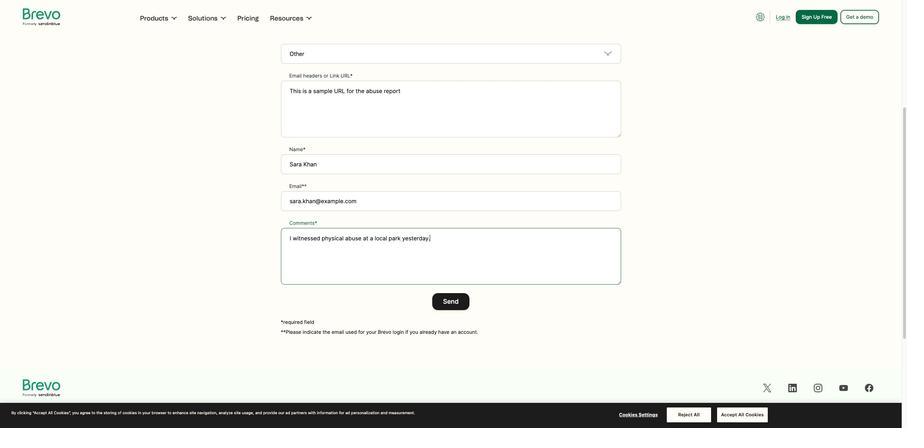 Task type: describe. For each thing, give the bounding box(es) containing it.
sm__ywafo image
[[306, 16, 312, 21]]

twitter image
[[763, 384, 772, 393]]

instagram image
[[814, 384, 823, 393]]

Email email field
[[281, 191, 621, 211]]

Comments text field
[[281, 228, 621, 285]]

Email Headers or Link text field
[[281, 81, 621, 138]]

facebook image
[[865, 384, 874, 393]]

2 brevo image from the top
[[23, 379, 60, 398]]



Task type: locate. For each thing, give the bounding box(es) containing it.
0 vertical spatial brevo image
[[23, 7, 60, 27]]

0 horizontal spatial sm__ywafo image
[[171, 16, 177, 21]]

1 sm__ywafo image from the left
[[171, 16, 177, 21]]

youtube image
[[840, 384, 848, 393]]

1 vertical spatial brevo image
[[23, 379, 60, 398]]

brevo image
[[23, 7, 60, 27], [23, 379, 60, 398]]

sm__ywafo image
[[171, 16, 177, 21], [220, 16, 226, 21]]

button image
[[756, 13, 765, 21]]

2 sm__ywafo image from the left
[[220, 16, 226, 21]]

1 brevo image from the top
[[23, 7, 60, 27]]

contact us - report abuse element
[[236, 35, 667, 311]]

1 horizontal spatial sm__ywafo image
[[220, 16, 226, 21]]

linkedin image
[[789, 384, 797, 393]]

Name text field
[[281, 155, 621, 174]]



Task type: vqa. For each thing, say whether or not it's contained in the screenshot.
Grow online sales and increase brand loyalty. Help customers find what they need and get to checkout faster.
no



